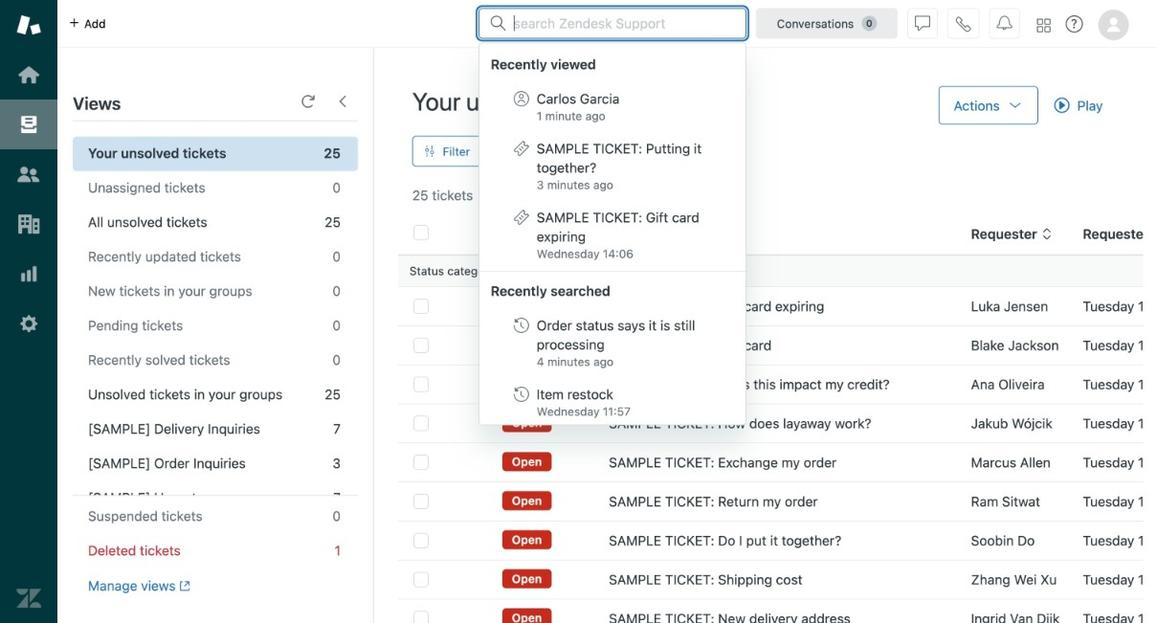 Task type: locate. For each thing, give the bounding box(es) containing it.
6 row from the top
[[398, 482, 1157, 521]]

button displays agent's chat status as invisible. image
[[915, 16, 930, 31]]

refresh views pane image
[[301, 94, 316, 109]]

opens in a new tab image
[[176, 580, 190, 592]]

option down 4 minutes ago text field
[[479, 377, 746, 427]]

4 row from the top
[[398, 404, 1157, 443]]

5 row from the top
[[398, 443, 1157, 482]]

search Zendesk Support field
[[514, 14, 734, 33]]

main element
[[0, 0, 57, 623]]

zendesk image
[[16, 586, 41, 611]]

9 row from the top
[[398, 599, 1157, 623]]

row
[[398, 287, 1157, 326], [398, 326, 1157, 365], [398, 365, 1157, 404], [398, 404, 1157, 443], [398, 443, 1157, 482], [398, 482, 1157, 521], [398, 521, 1157, 560], [398, 560, 1157, 599], [398, 599, 1157, 623]]

zendesk products image
[[1037, 19, 1051, 32]]

4 option from the top
[[479, 308, 746, 377]]

organizations image
[[16, 212, 41, 236]]

option down 'search zendesk support' field
[[479, 82, 746, 131]]

option down 3 minutes ago text box
[[479, 200, 746, 269]]

1 option from the top
[[479, 82, 746, 131]]

5 option from the top
[[479, 377, 746, 427]]

Wednesday 14:06 text field
[[537, 247, 634, 260]]

option down 1 minute ago text box
[[479, 131, 746, 200]]

option
[[479, 82, 746, 131], [479, 131, 746, 200], [479, 200, 746, 269], [479, 308, 746, 377], [479, 377, 746, 427]]

recently viewed group
[[479, 82, 746, 269]]

option up wednesday 11:57 text field
[[479, 308, 746, 377]]

3 minutes ago text field
[[537, 178, 613, 191]]

7 row from the top
[[398, 521, 1157, 560]]

admin image
[[16, 311, 41, 336]]



Task type: vqa. For each thing, say whether or not it's contained in the screenshot.
1st option from the bottom
yes



Task type: describe. For each thing, give the bounding box(es) containing it.
2 row from the top
[[398, 326, 1157, 365]]

views image
[[16, 112, 41, 137]]

3 option from the top
[[479, 200, 746, 269]]

4 minutes ago text field
[[537, 355, 614, 368]]

customers image
[[16, 162, 41, 187]]

get started image
[[16, 62, 41, 87]]

8 row from the top
[[398, 560, 1157, 599]]

zendesk support image
[[16, 12, 41, 37]]

2 option from the top
[[479, 131, 746, 200]]

Wednesday 11:57 text field
[[537, 405, 631, 418]]

get help image
[[1066, 15, 1083, 33]]

1 row from the top
[[398, 287, 1157, 326]]

3 row from the top
[[398, 365, 1157, 404]]

options list box
[[479, 42, 747, 427]]

1 minute ago text field
[[537, 109, 606, 123]]

recently searched group
[[479, 308, 746, 427]]

reporting image
[[16, 261, 41, 286]]

hide panel views image
[[335, 94, 350, 109]]

notifications image
[[997, 16, 1012, 31]]



